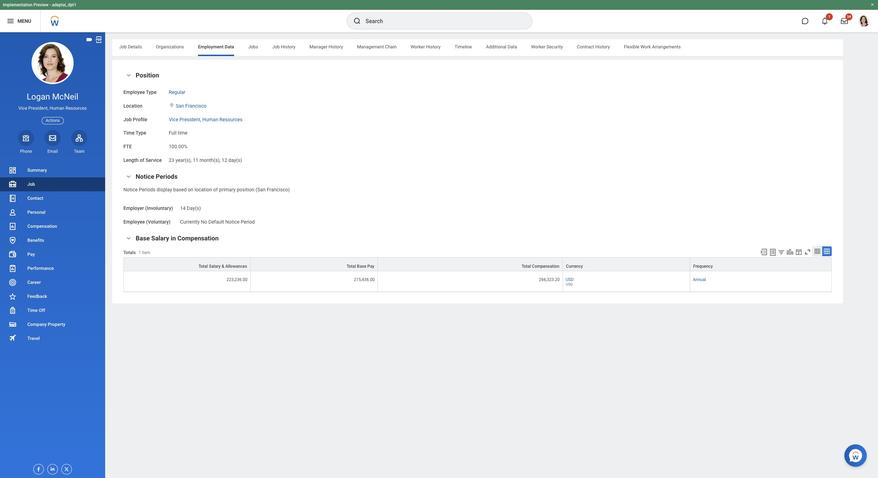 Task type: vqa. For each thing, say whether or not it's contained in the screenshot.
middle caret down image
no



Task type: describe. For each thing, give the bounding box(es) containing it.
fte element
[[169, 140, 188, 150]]

length
[[123, 157, 139, 163]]

currency
[[567, 264, 583, 269]]

menu button
[[0, 10, 40, 32]]

san francisco link
[[176, 102, 207, 109]]

14 day(s)
[[180, 206, 201, 211]]

view printable version (pdf) image
[[95, 36, 103, 44]]

34
[[848, 15, 852, 19]]

employee (voluntary)
[[123, 219, 171, 225]]

base salary in compensation group
[[123, 234, 833, 293]]

job for job profile
[[123, 117, 132, 122]]

-
[[50, 2, 51, 7]]

vice president, human resources inside navigation pane region
[[18, 106, 87, 111]]

history for job history
[[281, 44, 296, 49]]

vice inside position group
[[169, 117, 178, 122]]

location image
[[169, 103, 175, 108]]

base salary in compensation
[[136, 235, 219, 242]]

notice periods button
[[136, 173, 178, 180]]

phone logan mcneil element
[[18, 149, 34, 154]]

additional data
[[486, 44, 518, 49]]

performance image
[[8, 265, 17, 273]]

totals
[[123, 250, 136, 255]]

email
[[47, 149, 58, 154]]

notice periods group
[[123, 172, 833, 226]]

1 usd from the top
[[566, 277, 574, 282]]

total salary & allowances
[[199, 264, 247, 269]]

list containing summary
[[0, 163, 105, 346]]

period
[[241, 219, 255, 225]]

x image
[[62, 465, 69, 473]]

row containing total salary & allowances
[[123, 257, 833, 271]]

allowances
[[226, 264, 247, 269]]

total compensation button
[[378, 258, 563, 271]]

length of service element
[[169, 153, 242, 164]]

profile
[[133, 117, 147, 122]]

position
[[136, 72, 159, 79]]

total base pay button
[[251, 258, 378, 271]]

frequency button
[[691, 258, 832, 271]]

job profile
[[123, 117, 147, 122]]

human inside navigation pane region
[[50, 106, 64, 111]]

23 year(s), 11 month(s), 12 day(s)
[[169, 157, 242, 163]]

day(s)
[[187, 206, 201, 211]]

personal link
[[0, 206, 105, 220]]

notice for notice periods
[[136, 173, 154, 180]]

phone
[[20, 149, 32, 154]]

employer (involuntary) element
[[180, 201, 201, 212]]

phone image
[[21, 134, 31, 142]]

currently
[[180, 219, 200, 225]]

salary for total
[[209, 264, 221, 269]]

no
[[201, 219, 207, 225]]

time off
[[27, 308, 45, 313]]

fte
[[123, 144, 132, 149]]

job for job details
[[119, 44, 127, 49]]

implementation
[[3, 2, 33, 7]]

team
[[74, 149, 85, 154]]

job link
[[0, 178, 105, 192]]

position group
[[123, 71, 833, 164]]

inbox large image
[[842, 18, 849, 25]]

company
[[27, 322, 47, 327]]

personal
[[27, 210, 45, 215]]

notifications large image
[[822, 18, 829, 25]]

contract history
[[577, 44, 610, 49]]

(involuntary)
[[145, 206, 173, 211]]

profile logan mcneil image
[[859, 15, 870, 28]]

employee type
[[123, 89, 157, 95]]

off
[[39, 308, 45, 313]]

details
[[128, 44, 142, 49]]

total compensation
[[522, 264, 560, 269]]

(voluntary)
[[146, 219, 171, 225]]

(san
[[256, 187, 266, 192]]

chain
[[385, 44, 397, 49]]

worker security
[[532, 44, 563, 49]]

job for job history
[[272, 44, 280, 49]]

president, inside navigation pane region
[[28, 106, 48, 111]]

travel image
[[8, 334, 17, 343]]

management
[[357, 44, 384, 49]]

chevron down image
[[125, 73, 133, 78]]

compensation inside popup button
[[532, 264, 560, 269]]

export to worksheets image
[[769, 248, 778, 257]]

logan
[[27, 92, 50, 102]]

summary image
[[8, 166, 17, 175]]

employer
[[123, 206, 144, 211]]

email button
[[45, 130, 61, 154]]

time off link
[[0, 304, 105, 318]]

pay link
[[0, 248, 105, 262]]

regular
[[169, 89, 186, 95]]

click to view/edit grid preferences image
[[796, 248, 803, 256]]

logan mcneil
[[27, 92, 78, 102]]

total for total compensation
[[522, 264, 531, 269]]

length of service
[[123, 157, 162, 163]]

manager history
[[310, 44, 343, 49]]

career link
[[0, 276, 105, 290]]

team logan mcneil element
[[71, 149, 87, 154]]

close environment banner image
[[871, 2, 875, 7]]

work
[[641, 44, 652, 49]]

fullscreen image
[[804, 248, 812, 256]]

employer (involuntary)
[[123, 206, 173, 211]]

tag image
[[86, 36, 93, 44]]

linkedin image
[[48, 465, 55, 472]]

annual
[[694, 277, 707, 282]]

notice periods display based on location of primary position (san francisco)
[[123, 187, 290, 192]]

location
[[123, 103, 143, 109]]

pay inside popup button
[[368, 264, 375, 269]]

benefits
[[27, 238, 44, 243]]

row containing 223,236.00
[[123, 271, 833, 292]]

san
[[176, 103, 184, 109]]

actions button
[[42, 117, 64, 124]]

23
[[169, 157, 174, 163]]

search image
[[353, 17, 362, 25]]

company property link
[[0, 318, 105, 332]]

implementation preview -   adeptai_dpt1
[[3, 2, 76, 7]]

president, inside position group
[[180, 117, 201, 122]]

vice president, human resources inside position group
[[169, 117, 243, 122]]

data for additional data
[[508, 44, 518, 49]]

flexible
[[624, 44, 640, 49]]

actions
[[46, 118, 60, 123]]

notice inside the employee (voluntary) element
[[225, 219, 240, 225]]

12
[[222, 157, 227, 163]]

francisco
[[185, 103, 207, 109]]

performance link
[[0, 262, 105, 276]]

annual link
[[694, 276, 707, 282]]

property
[[48, 322, 65, 327]]

pay image
[[8, 250, 17, 259]]

feedback
[[27, 294, 47, 299]]

export to excel image
[[761, 248, 768, 256]]



Task type: locate. For each thing, give the bounding box(es) containing it.
1 vertical spatial resources
[[220, 117, 243, 122]]

chevron down image up the totals
[[125, 236, 133, 241]]

career image
[[8, 279, 17, 287]]

job left 'details'
[[119, 44, 127, 49]]

1 vertical spatial compensation
[[178, 235, 219, 242]]

time inside list
[[27, 308, 38, 313]]

3 history from the left
[[426, 44, 441, 49]]

on
[[188, 187, 194, 192]]

1 inside button
[[829, 15, 831, 19]]

2 usd from the top
[[566, 283, 573, 287]]

1 worker from the left
[[411, 44, 425, 49]]

total base pay
[[347, 264, 375, 269]]

1 horizontal spatial data
[[508, 44, 518, 49]]

frequency
[[694, 264, 713, 269]]

manager
[[310, 44, 328, 49]]

primary
[[219, 187, 236, 192]]

chevron down image for notice periods
[[125, 174, 133, 179]]

of left primary
[[213, 187, 218, 192]]

compensation link
[[0, 220, 105, 234]]

3 total from the left
[[522, 264, 531, 269]]

year(s),
[[176, 157, 192, 163]]

1 horizontal spatial vice
[[169, 117, 178, 122]]

feedback image
[[8, 293, 17, 301]]

pay up 215,436.00 at the bottom left
[[368, 264, 375, 269]]

job details
[[119, 44, 142, 49]]

data right additional at top right
[[508, 44, 518, 49]]

employee for employee (voluntary)
[[123, 219, 145, 225]]

mail image
[[48, 134, 57, 142]]

2 employee from the top
[[123, 219, 145, 225]]

periods
[[156, 173, 178, 180], [139, 187, 156, 192]]

worker for worker security
[[532, 44, 546, 49]]

notice up employer
[[123, 187, 138, 192]]

1 horizontal spatial total
[[347, 264, 356, 269]]

email logan mcneil element
[[45, 149, 61, 154]]

table image
[[815, 248, 822, 255]]

salary inside total salary & allowances popup button
[[209, 264, 221, 269]]

0 horizontal spatial periods
[[139, 187, 156, 192]]

notice for notice periods display based on location of primary position (san francisco)
[[123, 187, 138, 192]]

1 vertical spatial vice president, human resources
[[169, 117, 243, 122]]

1 vertical spatial human
[[203, 117, 218, 122]]

facebook image
[[34, 465, 41, 473]]

usd link
[[566, 276, 574, 282]]

0 vertical spatial vice president, human resources
[[18, 106, 87, 111]]

0 horizontal spatial 1
[[139, 251, 141, 255]]

type for time type
[[136, 130, 146, 136]]

performance
[[27, 266, 54, 271]]

pay inside navigation pane region
[[27, 252, 35, 257]]

day(s)
[[229, 157, 242, 163]]

0 horizontal spatial total
[[199, 264, 208, 269]]

1 vertical spatial usd
[[566, 283, 573, 287]]

in
[[171, 235, 176, 242]]

1 vertical spatial type
[[136, 130, 146, 136]]

history for manager history
[[329, 44, 343, 49]]

0 vertical spatial human
[[50, 106, 64, 111]]

currency button
[[563, 258, 690, 271]]

1 horizontal spatial compensation
[[178, 235, 219, 242]]

1 horizontal spatial of
[[213, 187, 218, 192]]

time up fte
[[123, 130, 135, 136]]

34 button
[[837, 13, 853, 29]]

0 vertical spatial type
[[146, 89, 157, 95]]

of inside position group
[[140, 157, 144, 163]]

employee for employee type
[[123, 89, 145, 95]]

organizations
[[156, 44, 184, 49]]

1 vertical spatial employee
[[123, 219, 145, 225]]

0 vertical spatial pay
[[27, 252, 35, 257]]

0 vertical spatial chevron down image
[[125, 174, 133, 179]]

of right length
[[140, 157, 144, 163]]

100.00%
[[169, 144, 188, 149]]

contract
[[577, 44, 595, 49]]

1 vertical spatial president,
[[180, 117, 201, 122]]

vice president, human resources down francisco
[[169, 117, 243, 122]]

base up 215,436.00 at the bottom left
[[357, 264, 367, 269]]

worker for worker history
[[411, 44, 425, 49]]

base
[[136, 235, 150, 242], [357, 264, 367, 269]]

0 horizontal spatial president,
[[28, 106, 48, 111]]

compensation down 'no'
[[178, 235, 219, 242]]

vice inside navigation pane region
[[18, 106, 27, 111]]

0 vertical spatial 1
[[829, 15, 831, 19]]

1 chevron down image from the top
[[125, 174, 133, 179]]

chevron down image
[[125, 174, 133, 179], [125, 236, 133, 241]]

0 vertical spatial usd
[[566, 277, 574, 282]]

1 vertical spatial vice
[[169, 117, 178, 122]]

history for worker history
[[426, 44, 441, 49]]

item
[[142, 251, 150, 255]]

0 horizontal spatial data
[[225, 44, 234, 49]]

benefits link
[[0, 234, 105, 248]]

0 horizontal spatial of
[[140, 157, 144, 163]]

president, down logan
[[28, 106, 48, 111]]

1 horizontal spatial resources
[[220, 117, 243, 122]]

chevron down image down length
[[125, 174, 133, 179]]

2 horizontal spatial compensation
[[532, 264, 560, 269]]

2 vertical spatial compensation
[[532, 264, 560, 269]]

1 horizontal spatial 1
[[829, 15, 831, 19]]

1 right notifications large image
[[829, 15, 831, 19]]

preview
[[34, 2, 48, 7]]

company property
[[27, 322, 65, 327]]

of
[[140, 157, 144, 163], [213, 187, 218, 192]]

team link
[[71, 130, 87, 154]]

1 vertical spatial pay
[[368, 264, 375, 269]]

223,236.00
[[227, 277, 248, 282]]

1 vertical spatial salary
[[209, 264, 221, 269]]

2 worker from the left
[[532, 44, 546, 49]]

salary left &
[[209, 264, 221, 269]]

0 horizontal spatial pay
[[27, 252, 35, 257]]

1 horizontal spatial periods
[[156, 173, 178, 180]]

president, down the san francisco
[[180, 117, 201, 122]]

notice down length of service
[[136, 173, 154, 180]]

1 horizontal spatial president,
[[180, 117, 201, 122]]

toolbar inside base salary in compensation 'group'
[[757, 247, 833, 257]]

compensation up the 266,323.20
[[532, 264, 560, 269]]

chevron down image for base salary in compensation
[[125, 236, 133, 241]]

employee inside position group
[[123, 89, 145, 95]]

4 history from the left
[[596, 44, 610, 49]]

contact link
[[0, 192, 105, 206]]

vice president, human resources down logan mcneil
[[18, 106, 87, 111]]

0 horizontal spatial time
[[27, 308, 38, 313]]

summary
[[27, 168, 47, 173]]

1 left "item"
[[139, 251, 141, 255]]

0 vertical spatial president,
[[28, 106, 48, 111]]

adeptai_dpt1
[[52, 2, 76, 7]]

mcneil
[[52, 92, 78, 102]]

history
[[281, 44, 296, 49], [329, 44, 343, 49], [426, 44, 441, 49], [596, 44, 610, 49]]

14
[[180, 206, 186, 211]]

1 horizontal spatial vice president, human resources
[[169, 117, 243, 122]]

resources inside position group
[[220, 117, 243, 122]]

2 chevron down image from the top
[[125, 236, 133, 241]]

1 history from the left
[[281, 44, 296, 49]]

data for employment data
[[225, 44, 234, 49]]

1 employee from the top
[[123, 89, 145, 95]]

0 vertical spatial time
[[123, 130, 135, 136]]

compensation inside navigation pane region
[[27, 224, 57, 229]]

salary
[[151, 235, 169, 242], [209, 264, 221, 269]]

personal image
[[8, 208, 17, 217]]

vice down logan
[[18, 106, 27, 111]]

timeline
[[455, 44, 472, 49]]

periods for notice periods display based on location of primary position (san francisco)
[[139, 187, 156, 192]]

job image
[[8, 180, 17, 189]]

history right contract
[[596, 44, 610, 49]]

1 horizontal spatial base
[[357, 264, 367, 269]]

periods for notice periods
[[156, 173, 178, 180]]

total for total base pay
[[347, 264, 356, 269]]

time off image
[[8, 307, 17, 315]]

1 horizontal spatial pay
[[368, 264, 375, 269]]

usd down currency
[[566, 277, 574, 282]]

employee (voluntary) element
[[180, 215, 255, 225]]

list
[[0, 163, 105, 346]]

history down search workday 'search field'
[[426, 44, 441, 49]]

vice up full
[[169, 117, 178, 122]]

menu
[[18, 18, 31, 24]]

worker left security
[[532, 44, 546, 49]]

1 vertical spatial of
[[213, 187, 218, 192]]

arrangements
[[653, 44, 681, 49]]

contact image
[[8, 194, 17, 203]]

1 vertical spatial time
[[27, 308, 38, 313]]

human down logan mcneil
[[50, 106, 64, 111]]

periods down notice periods button
[[139, 187, 156, 192]]

employee inside notice periods group
[[123, 219, 145, 225]]

job
[[119, 44, 127, 49], [272, 44, 280, 49], [123, 117, 132, 122], [27, 182, 35, 187]]

history right manager
[[329, 44, 343, 49]]

time
[[178, 130, 188, 136]]

feedback link
[[0, 290, 105, 304]]

compensation
[[27, 224, 57, 229], [178, 235, 219, 242], [532, 264, 560, 269]]

menu banner
[[0, 0, 879, 32]]

job inside position group
[[123, 117, 132, 122]]

base salary in compensation button
[[136, 235, 219, 242]]

2 total from the left
[[347, 264, 356, 269]]

1 horizontal spatial human
[[203, 117, 218, 122]]

1 horizontal spatial worker
[[532, 44, 546, 49]]

0 vertical spatial notice
[[136, 173, 154, 180]]

total inside popup button
[[347, 264, 356, 269]]

full time element
[[169, 129, 188, 136]]

0 vertical spatial vice
[[18, 106, 27, 111]]

0 vertical spatial of
[[140, 157, 144, 163]]

row
[[123, 257, 833, 271], [123, 271, 833, 292]]

phone button
[[18, 130, 34, 154]]

0 vertical spatial employee
[[123, 89, 145, 95]]

2 vertical spatial notice
[[225, 219, 240, 225]]

&
[[222, 264, 225, 269]]

service
[[146, 157, 162, 163]]

employee up the location
[[123, 89, 145, 95]]

type down profile
[[136, 130, 146, 136]]

view worker - expand/collapse chart image
[[787, 248, 795, 256]]

0 horizontal spatial vice president, human resources
[[18, 106, 87, 111]]

job history
[[272, 44, 296, 49]]

2 history from the left
[[329, 44, 343, 49]]

base up "item"
[[136, 235, 150, 242]]

additional
[[486, 44, 507, 49]]

vice president, human resources
[[18, 106, 87, 111], [169, 117, 243, 122]]

2 data from the left
[[508, 44, 518, 49]]

career
[[27, 280, 41, 285]]

1 horizontal spatial salary
[[209, 264, 221, 269]]

1 vertical spatial 1
[[139, 251, 141, 255]]

totals 1 item
[[123, 250, 150, 255]]

time for time type
[[123, 130, 135, 136]]

0 vertical spatial periods
[[156, 173, 178, 180]]

0 vertical spatial salary
[[151, 235, 169, 242]]

history left manager
[[281, 44, 296, 49]]

tab list containing job details
[[112, 39, 844, 56]]

0 horizontal spatial compensation
[[27, 224, 57, 229]]

time left 'off'
[[27, 308, 38, 313]]

select to filter grid data image
[[778, 249, 786, 256]]

compensation image
[[8, 222, 17, 231]]

0 horizontal spatial human
[[50, 106, 64, 111]]

Search Workday  search field
[[366, 13, 518, 29]]

location
[[195, 187, 212, 192]]

resources inside navigation pane region
[[65, 106, 87, 111]]

0 horizontal spatial vice
[[18, 106, 27, 111]]

time
[[123, 130, 135, 136], [27, 308, 38, 313]]

history for contract history
[[596, 44, 610, 49]]

expand table image
[[824, 248, 831, 255]]

1 data from the left
[[225, 44, 234, 49]]

1 vertical spatial base
[[357, 264, 367, 269]]

employee down employer
[[123, 219, 145, 225]]

0 horizontal spatial base
[[136, 235, 150, 242]]

worker right chain at the top of page
[[411, 44, 425, 49]]

1 total from the left
[[199, 264, 208, 269]]

job left profile
[[123, 117, 132, 122]]

job up contact
[[27, 182, 35, 187]]

worker history
[[411, 44, 441, 49]]

base inside total base pay popup button
[[357, 264, 367, 269]]

total for total salary & allowances
[[199, 264, 208, 269]]

1 vertical spatial chevron down image
[[125, 236, 133, 241]]

justify image
[[6, 17, 15, 25]]

based
[[173, 187, 187, 192]]

regular link
[[169, 88, 186, 95]]

0 vertical spatial base
[[136, 235, 150, 242]]

0 horizontal spatial worker
[[411, 44, 425, 49]]

1 inside totals 1 item
[[139, 251, 141, 255]]

time inside position group
[[123, 130, 135, 136]]

chevron down image inside notice periods group
[[125, 174, 133, 179]]

data
[[225, 44, 234, 49], [508, 44, 518, 49]]

notice left period
[[225, 219, 240, 225]]

periods up display
[[156, 173, 178, 180]]

toolbar
[[757, 247, 833, 257]]

benefits image
[[8, 236, 17, 245]]

notice periods
[[136, 173, 178, 180]]

job right jobs
[[272, 44, 280, 49]]

worker
[[411, 44, 425, 49], [532, 44, 546, 49]]

job inside 'link'
[[27, 182, 35, 187]]

vice president, human resources link
[[169, 115, 243, 122]]

human
[[50, 106, 64, 111], [203, 117, 218, 122]]

0 horizontal spatial salary
[[151, 235, 169, 242]]

1 horizontal spatial time
[[123, 130, 135, 136]]

salary left in
[[151, 235, 169, 242]]

navigation pane region
[[0, 32, 105, 479]]

francisco)
[[267, 187, 290, 192]]

0 vertical spatial resources
[[65, 106, 87, 111]]

human inside position group
[[203, 117, 218, 122]]

company property image
[[8, 321, 17, 329]]

salary for base
[[151, 235, 169, 242]]

month(s),
[[200, 157, 221, 163]]

of inside notice periods group
[[213, 187, 218, 192]]

time for time off
[[27, 308, 38, 313]]

266,323.20
[[539, 277, 560, 282]]

display
[[157, 187, 172, 192]]

tab list
[[112, 39, 844, 56]]

human down francisco
[[203, 117, 218, 122]]

usd down usd link
[[566, 283, 573, 287]]

11
[[193, 157, 199, 163]]

type down the position button
[[146, 89, 157, 95]]

0 vertical spatial compensation
[[27, 224, 57, 229]]

total
[[199, 264, 208, 269], [347, 264, 356, 269], [522, 264, 531, 269]]

currently no default notice period
[[180, 219, 255, 225]]

usd
[[566, 277, 574, 282], [566, 283, 573, 287]]

2 row from the top
[[123, 271, 833, 292]]

employment data
[[198, 44, 234, 49]]

type for employee type
[[146, 89, 157, 95]]

1 vertical spatial periods
[[139, 187, 156, 192]]

1 row from the top
[[123, 257, 833, 271]]

compensation down personal
[[27, 224, 57, 229]]

1 button
[[818, 13, 834, 29]]

data right employment
[[225, 44, 234, 49]]

full
[[169, 130, 177, 136]]

1 vertical spatial notice
[[123, 187, 138, 192]]

view team image
[[75, 134, 83, 142]]

notice
[[136, 173, 154, 180], [123, 187, 138, 192], [225, 219, 240, 225]]

pay down benefits
[[27, 252, 35, 257]]

2 horizontal spatial total
[[522, 264, 531, 269]]

0 horizontal spatial resources
[[65, 106, 87, 111]]



